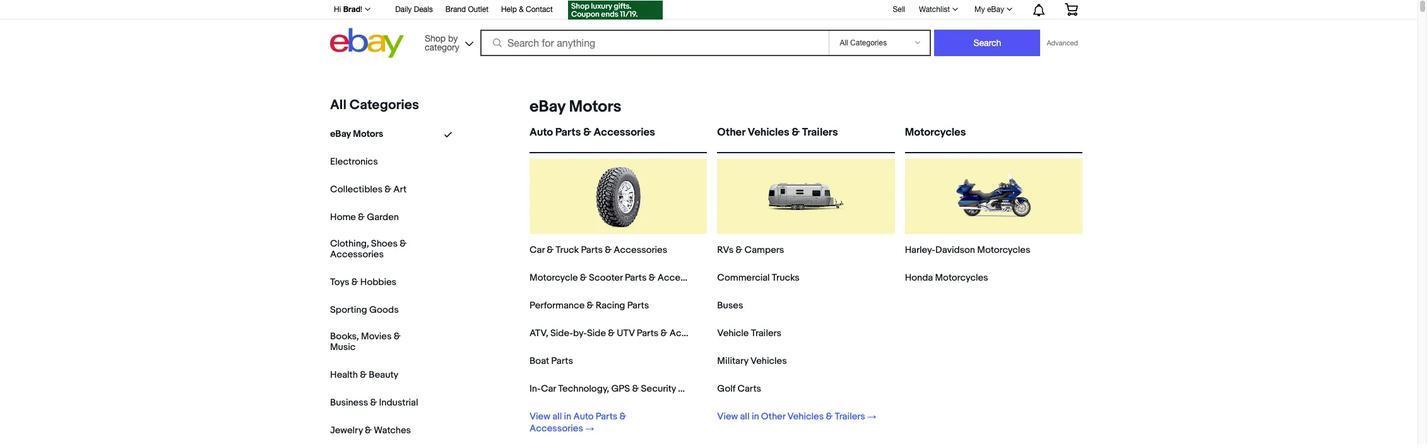 Task type: describe. For each thing, give the bounding box(es) containing it.
all
[[330, 97, 347, 114]]

parts inside "view all in auto parts & accessories"
[[596, 411, 618, 423]]

collectibles
[[330, 184, 383, 196]]

other vehicles & trailers image
[[768, 158, 844, 234]]

jewelry & watches
[[330, 425, 411, 437]]

vehicle trailers
[[717, 328, 782, 340]]

my ebay link
[[968, 2, 1018, 17]]

military vehicles
[[717, 355, 787, 367]]

daily deals link
[[395, 3, 433, 17]]

motorcycles image
[[956, 158, 1032, 234]]

in-car technology, gps & security devices link
[[530, 383, 713, 395]]

!
[[361, 5, 362, 14]]

health
[[330, 369, 358, 381]]

motorcycle
[[530, 272, 578, 284]]

0 vertical spatial ebay motors link
[[525, 97, 622, 117]]

harley-davidson motorcycles link
[[905, 244, 1031, 256]]

toys & hobbies link
[[330, 276, 396, 288]]

jewelry & watches link
[[330, 425, 411, 437]]

brand
[[446, 5, 466, 14]]

0 vertical spatial other
[[717, 126, 745, 139]]

auto parts & accessories image
[[581, 158, 656, 234]]

hi brad !
[[334, 4, 362, 14]]

gps
[[611, 383, 630, 395]]

brand outlet
[[446, 5, 489, 14]]

books, movies & music
[[330, 331, 401, 353]]

motorcycle & scooter parts & accessories link
[[530, 272, 711, 284]]

home
[[330, 211, 356, 223]]

business & industrial link
[[330, 397, 418, 409]]

2 vertical spatial vehicles
[[788, 411, 824, 423]]

buses
[[717, 300, 743, 312]]

industrial
[[379, 397, 418, 409]]

brand outlet link
[[446, 3, 489, 17]]

movies
[[361, 331, 392, 343]]

golf
[[717, 383, 736, 395]]

buses link
[[717, 300, 743, 312]]

motorcycle & scooter parts & accessories
[[530, 272, 711, 284]]

devices
[[678, 383, 713, 395]]

clothing,
[[330, 238, 369, 250]]

rvs & campers link
[[717, 244, 784, 256]]

electronics link
[[330, 156, 378, 168]]

in for parts
[[564, 411, 571, 423]]

davidson
[[936, 244, 975, 256]]

side-
[[551, 328, 573, 340]]

art
[[394, 184, 407, 196]]

help & contact
[[501, 5, 553, 14]]

0 vertical spatial car
[[530, 244, 545, 256]]

toys & hobbies
[[330, 276, 396, 288]]

car & truck parts & accessories
[[530, 244, 667, 256]]

beauty
[[369, 369, 398, 381]]

in-car technology, gps & security devices
[[530, 383, 713, 395]]

atv, side-by-side & utv parts & accessories link
[[530, 328, 723, 340]]

view all in other vehicles & trailers link
[[717, 411, 876, 423]]

2 vertical spatial trailers
[[835, 411, 866, 423]]

vehicle trailers link
[[717, 328, 782, 340]]

side
[[587, 328, 606, 340]]

books, movies & music link
[[330, 331, 419, 353]]

accessories inside "view all in auto parts & accessories"
[[530, 423, 583, 435]]

motorcycles link
[[905, 126, 1083, 150]]

business
[[330, 397, 368, 409]]

0 horizontal spatial ebay
[[330, 128, 351, 140]]

all categories
[[330, 97, 419, 114]]

trucks
[[772, 272, 800, 284]]

performance
[[530, 300, 585, 312]]

0 vertical spatial auto
[[530, 126, 553, 139]]

view all in auto parts & accessories
[[530, 411, 627, 435]]

by
[[448, 33, 458, 43]]

0 horizontal spatial motors
[[353, 128, 383, 140]]

daily deals
[[395, 5, 433, 14]]

sporting goods link
[[330, 304, 399, 316]]

commercial
[[717, 272, 770, 284]]

1 vertical spatial trailers
[[751, 328, 782, 340]]

shop by category banner
[[327, 0, 1088, 61]]

truck
[[556, 244, 579, 256]]

collectibles & art link
[[330, 184, 407, 196]]

view all in other vehicles & trailers
[[717, 411, 866, 423]]

business & industrial
[[330, 397, 418, 409]]

golf carts
[[717, 383, 761, 395]]

sell link
[[887, 5, 911, 14]]

my ebay
[[975, 5, 1004, 14]]

help & contact link
[[501, 3, 553, 17]]

sell
[[893, 5, 905, 14]]

honda motorcycles link
[[905, 272, 988, 284]]

honda
[[905, 272, 933, 284]]

clothing, shoes & accessories
[[330, 238, 407, 261]]

honda motorcycles
[[905, 272, 988, 284]]

& inside account navigation
[[519, 5, 524, 14]]

shop by category
[[425, 33, 459, 52]]

shop
[[425, 33, 446, 43]]

carts
[[738, 383, 761, 395]]

auto parts & accessories
[[530, 126, 655, 139]]

shop by category button
[[419, 28, 476, 55]]

category
[[425, 42, 459, 52]]

garden
[[367, 211, 399, 223]]



Task type: vqa. For each thing, say whether or not it's contained in the screenshot.
the You can use any packaging supplies you may already have at home or get free boxes from carriers. For an added touch, eBay branded supplies are available to purchase. Buy eBay branded packaging .
no



Task type: locate. For each thing, give the bounding box(es) containing it.
motors up auto parts & accessories
[[569, 97, 622, 117]]

1 vertical spatial motorcycles
[[977, 244, 1031, 256]]

1 vertical spatial other
[[761, 411, 786, 423]]

brad
[[343, 4, 361, 14]]

in down carts
[[752, 411, 759, 423]]

view for auto parts & accessories
[[530, 411, 550, 423]]

shoes
[[371, 238, 398, 250]]

in
[[564, 411, 571, 423], [752, 411, 759, 423]]

0 horizontal spatial auto
[[530, 126, 553, 139]]

& inside clothing, shoes & accessories
[[400, 238, 407, 250]]

books,
[[330, 331, 359, 343]]

view down golf
[[717, 411, 738, 423]]

harley-davidson motorcycles
[[905, 244, 1031, 256]]

accessories inside clothing, shoes & accessories
[[330, 249, 384, 261]]

utv
[[617, 328, 635, 340]]

ebay down the all at the left of the page
[[330, 128, 351, 140]]

1 vertical spatial auto
[[574, 411, 594, 423]]

help
[[501, 5, 517, 14]]

None submit
[[935, 30, 1041, 56]]

motors down all categories
[[353, 128, 383, 140]]

2 in from the left
[[752, 411, 759, 423]]

other vehicles & trailers
[[717, 126, 838, 139]]

atv, side-by-side & utv parts & accessories
[[530, 328, 723, 340]]

none submit inside shop by category banner
[[935, 30, 1041, 56]]

all for vehicles
[[740, 411, 750, 423]]

rvs & campers
[[717, 244, 784, 256]]

collectibles & art
[[330, 184, 407, 196]]

2 vertical spatial ebay
[[330, 128, 351, 140]]

toys
[[330, 276, 349, 288]]

ebay inside my ebay link
[[987, 5, 1004, 14]]

goods
[[369, 304, 399, 316]]

1 horizontal spatial in
[[752, 411, 759, 423]]

1 in from the left
[[564, 411, 571, 423]]

1 vertical spatial ebay
[[530, 97, 566, 117]]

commercial trucks
[[717, 272, 800, 284]]

military vehicles link
[[717, 355, 787, 367]]

other
[[717, 126, 745, 139], [761, 411, 786, 423]]

all down carts
[[740, 411, 750, 423]]

1 all from the left
[[552, 411, 562, 423]]

scooter
[[589, 272, 623, 284]]

0 vertical spatial trailers
[[802, 126, 838, 139]]

military
[[717, 355, 749, 367]]

1 horizontal spatial all
[[740, 411, 750, 423]]

trailers
[[802, 126, 838, 139], [751, 328, 782, 340], [835, 411, 866, 423]]

categories
[[350, 97, 419, 114]]

outlet
[[468, 5, 489, 14]]

& inside "view all in auto parts & accessories"
[[620, 411, 627, 423]]

account navigation
[[327, 0, 1088, 21]]

golf carts link
[[717, 383, 761, 395]]

sporting goods
[[330, 304, 399, 316]]

boat parts link
[[530, 355, 573, 367]]

ebay motors link up electronics link on the top left
[[330, 128, 383, 140]]

2 vertical spatial motorcycles
[[935, 272, 988, 284]]

music
[[330, 341, 356, 353]]

1 vertical spatial ebay motors link
[[330, 128, 383, 140]]

vehicles for other
[[748, 126, 790, 139]]

&
[[519, 5, 524, 14], [583, 126, 591, 139], [792, 126, 800, 139], [385, 184, 391, 196], [358, 211, 365, 223], [400, 238, 407, 250], [547, 244, 554, 256], [605, 244, 612, 256], [736, 244, 743, 256], [580, 272, 587, 284], [649, 272, 656, 284], [351, 276, 358, 288], [587, 300, 594, 312], [608, 328, 615, 340], [661, 328, 668, 340], [394, 331, 401, 343], [360, 369, 367, 381], [632, 383, 639, 395], [370, 397, 377, 409], [620, 411, 627, 423], [826, 411, 833, 423], [365, 425, 372, 437]]

advanced
[[1047, 39, 1078, 47]]

ebay motors link up auto parts & accessories
[[525, 97, 622, 117]]

get the coupon image
[[568, 1, 663, 20]]

0 horizontal spatial in
[[564, 411, 571, 423]]

ebay motors
[[530, 97, 622, 117], [330, 128, 383, 140]]

0 horizontal spatial ebay motors
[[330, 128, 383, 140]]

all for parts
[[552, 411, 562, 423]]

watchlist
[[919, 5, 950, 14]]

1 vertical spatial vehicles
[[751, 355, 787, 367]]

auto
[[530, 126, 553, 139], [574, 411, 594, 423]]

hi
[[334, 5, 341, 14]]

2 horizontal spatial ebay
[[987, 5, 1004, 14]]

view all in auto parts & accessories link
[[530, 411, 690, 435]]

0 vertical spatial motors
[[569, 97, 622, 117]]

2 view from the left
[[717, 411, 738, 423]]

view down 'in-'
[[530, 411, 550, 423]]

jewelry
[[330, 425, 363, 437]]

ebay motors up auto parts & accessories
[[530, 97, 622, 117]]

boat
[[530, 355, 549, 367]]

watches
[[374, 425, 411, 437]]

ebay motors link
[[525, 97, 622, 117], [330, 128, 383, 140]]

1 vertical spatial car
[[541, 383, 556, 395]]

watchlist link
[[912, 2, 964, 17]]

0 vertical spatial vehicles
[[748, 126, 790, 139]]

view for other vehicles & trailers
[[717, 411, 738, 423]]

home & garden link
[[330, 211, 399, 223]]

accessories
[[594, 126, 655, 139], [614, 244, 667, 256], [330, 249, 384, 261], [658, 272, 711, 284], [670, 328, 723, 340], [530, 423, 583, 435]]

auto inside "view all in auto parts & accessories"
[[574, 411, 594, 423]]

0 horizontal spatial other
[[717, 126, 745, 139]]

view
[[530, 411, 550, 423], [717, 411, 738, 423]]

0 vertical spatial ebay motors
[[530, 97, 622, 117]]

Search for anything text field
[[482, 31, 827, 55]]

1 vertical spatial ebay motors
[[330, 128, 383, 140]]

hobbies
[[360, 276, 396, 288]]

0 horizontal spatial ebay motors link
[[330, 128, 383, 140]]

performance & racing parts
[[530, 300, 649, 312]]

deals
[[414, 5, 433, 14]]

0 vertical spatial ebay
[[987, 5, 1004, 14]]

atv,
[[530, 328, 548, 340]]

1 horizontal spatial ebay motors
[[530, 97, 622, 117]]

your shopping cart image
[[1064, 3, 1079, 16]]

contact
[[526, 5, 553, 14]]

& inside books, movies & music
[[394, 331, 401, 343]]

auto parts & accessories link
[[530, 126, 707, 150]]

ebay motors up electronics link on the top left
[[330, 128, 383, 140]]

in down technology,
[[564, 411, 571, 423]]

vehicles
[[748, 126, 790, 139], [751, 355, 787, 367], [788, 411, 824, 423]]

advanced link
[[1041, 30, 1085, 56]]

car & truck parts & accessories link
[[530, 244, 667, 256]]

0 horizontal spatial all
[[552, 411, 562, 423]]

1 horizontal spatial ebay motors link
[[525, 97, 622, 117]]

harley-
[[905, 244, 936, 256]]

0 vertical spatial motorcycles
[[905, 126, 966, 139]]

1 horizontal spatial motors
[[569, 97, 622, 117]]

my
[[975, 5, 985, 14]]

all inside "view all in auto parts & accessories"
[[552, 411, 562, 423]]

view inside "view all in auto parts & accessories"
[[530, 411, 550, 423]]

health & beauty link
[[330, 369, 398, 381]]

in inside "view all in auto parts & accessories"
[[564, 411, 571, 423]]

in for vehicles
[[752, 411, 759, 423]]

boat parts
[[530, 355, 573, 367]]

car
[[530, 244, 545, 256], [541, 383, 556, 395]]

in-
[[530, 383, 541, 395]]

performance & racing parts link
[[530, 300, 649, 312]]

commercial trucks link
[[717, 272, 800, 284]]

1 horizontal spatial auto
[[574, 411, 594, 423]]

ebay right my
[[987, 5, 1004, 14]]

1 horizontal spatial view
[[717, 411, 738, 423]]

0 horizontal spatial view
[[530, 411, 550, 423]]

1 horizontal spatial ebay
[[530, 97, 566, 117]]

ebay up auto parts & accessories
[[530, 97, 566, 117]]

1 vertical spatial motors
[[353, 128, 383, 140]]

2 all from the left
[[740, 411, 750, 423]]

racing
[[596, 300, 625, 312]]

electronics
[[330, 156, 378, 168]]

car left truck
[[530, 244, 545, 256]]

vehicles for military
[[751, 355, 787, 367]]

security
[[641, 383, 676, 395]]

1 horizontal spatial other
[[761, 411, 786, 423]]

by-
[[573, 328, 587, 340]]

car down boat parts 'link'
[[541, 383, 556, 395]]

campers
[[745, 244, 784, 256]]

1 view from the left
[[530, 411, 550, 423]]

all down technology,
[[552, 411, 562, 423]]



